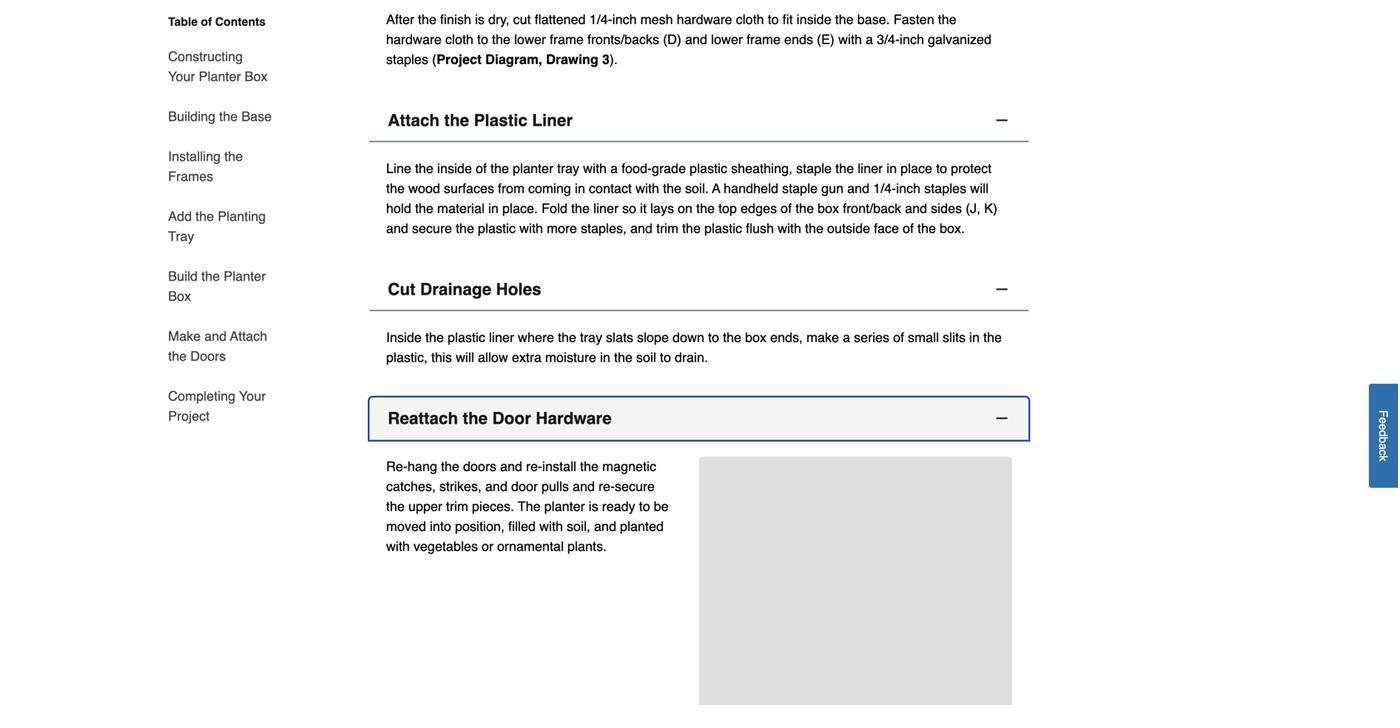Task type: vqa. For each thing, say whether or not it's contained in the screenshot.
topmost Fountains
no



Task type: locate. For each thing, give the bounding box(es) containing it.
frame up drawing
[[550, 32, 584, 47]]

0 vertical spatial your
[[168, 69, 195, 84]]

liner up staples,
[[594, 201, 619, 216]]

1 vertical spatial hardware
[[386, 32, 442, 47]]

and
[[685, 32, 708, 47], [848, 181, 870, 196], [905, 201, 928, 216], [386, 221, 409, 236], [631, 221, 653, 236], [204, 328, 227, 344], [500, 459, 523, 474], [486, 479, 508, 494], [573, 479, 595, 494], [594, 519, 617, 534]]

to inside re-hang the doors and re-install the magnetic catches, strikes, and door pulls and re-secure the upper trim pieces. the planter is ready to be moved into position, filled with soil, and planted with vegetables or ornamental plants.
[[639, 499, 650, 514]]

0 horizontal spatial hardware
[[386, 32, 442, 47]]

k)
[[985, 201, 998, 216]]

1 vertical spatial project
[[168, 408, 210, 424]]

1 horizontal spatial is
[[589, 499, 599, 514]]

0 vertical spatial inside
[[797, 12, 832, 27]]

the down slats
[[614, 350, 633, 365]]

0 vertical spatial liner
[[858, 161, 883, 176]]

0 horizontal spatial box
[[745, 330, 767, 345]]

base.
[[858, 12, 890, 27]]

1 vertical spatial box
[[745, 330, 767, 345]]

(e)
[[817, 32, 835, 47]]

inside up the (e) on the right top
[[797, 12, 832, 27]]

1 vertical spatial liner
[[594, 201, 619, 216]]

installing the frames link
[[168, 137, 273, 197]]

1 horizontal spatial project
[[437, 52, 482, 67]]

lower right (d)
[[711, 32, 743, 47]]

a left the 3/4-
[[866, 32, 874, 47]]

0 horizontal spatial frame
[[550, 32, 584, 47]]

0 horizontal spatial is
[[475, 12, 485, 27]]

planter down the pulls
[[545, 499, 585, 514]]

tray
[[557, 161, 580, 176], [580, 330, 603, 345]]

to right the place
[[937, 161, 948, 176]]

constructing your planter box
[[168, 49, 268, 84]]

1 horizontal spatial attach
[[388, 111, 440, 130]]

planted
[[620, 519, 664, 534]]

1 vertical spatial attach
[[230, 328, 267, 344]]

soil,
[[567, 519, 591, 534]]

will inside inside the plastic liner where the tray slats slope down to the box ends, make a series of small slits in the plastic, this will allow extra moisture in the soil to drain.
[[456, 350, 474, 365]]

1 vertical spatial planter
[[545, 499, 585, 514]]

box for constructing your planter box
[[245, 69, 268, 84]]

planter down constructing
[[199, 69, 241, 84]]

flattened
[[535, 12, 586, 27]]

box up base
[[245, 69, 268, 84]]

0 horizontal spatial liner
[[489, 330, 514, 345]]

magnetic
[[603, 459, 657, 474]]

plants.
[[568, 539, 607, 554]]

staple left gun
[[783, 181, 818, 196]]

box inside constructing your planter box
[[245, 69, 268, 84]]

vegetables
[[414, 539, 478, 554]]

a right make
[[843, 330, 851, 345]]

door
[[493, 409, 531, 428]]

e
[[1378, 418, 1391, 424], [1378, 424, 1391, 431]]

your inside completing your project
[[239, 388, 266, 404]]

1 horizontal spatial trim
[[657, 221, 679, 236]]

1 vertical spatial staple
[[783, 181, 818, 196]]

with left soil,
[[540, 519, 563, 534]]

0 vertical spatial staples
[[386, 52, 429, 67]]

will right the this
[[456, 350, 474, 365]]

to right down
[[708, 330, 720, 345]]

the down make
[[168, 348, 187, 364]]

0 horizontal spatial staples
[[386, 52, 429, 67]]

and up doors
[[204, 328, 227, 344]]

secure inside re-hang the doors and re-install the magnetic catches, strikes, and door pulls and re-secure the upper trim pieces. the planter is ready to be moved into position, filled with soil, and planted with vegetables or ornamental plants.
[[615, 479, 655, 494]]

the left base
[[219, 109, 238, 124]]

0 horizontal spatial 1/4-
[[590, 12, 613, 27]]

the left box.
[[918, 221, 937, 236]]

building
[[168, 109, 216, 124]]

1/4- inside the line the inside of the planter tray with a food-grade plastic sheathing, staple the liner in place to protect the wood surfaces from coming in contact with the soil. a handheld staple gun and 1/4-inch staples will hold the material in place. fold the liner so it lays on the top edges of the box front/back and sides (j, k) and secure the plastic with more staples, and trim the plastic flush with the outside face of the box.
[[874, 181, 897, 196]]

attach inside button
[[388, 111, 440, 130]]

your for constructing your planter box
[[168, 69, 195, 84]]

and up pieces.
[[486, 479, 508, 494]]

0 horizontal spatial box
[[168, 289, 191, 304]]

1 horizontal spatial hardware
[[677, 12, 733, 27]]

secure down material
[[412, 221, 452, 236]]

slope
[[637, 330, 669, 345]]

series
[[854, 330, 890, 345]]

the down the line
[[386, 181, 405, 196]]

secure
[[412, 221, 452, 236], [615, 479, 655, 494]]

the right slits
[[984, 330, 1002, 345]]

down
[[673, 330, 705, 345]]

is left dry,
[[475, 12, 485, 27]]

project down the finish
[[437, 52, 482, 67]]

a
[[713, 181, 721, 196]]

inside inside after the finish is dry, cut flattened 1/4-inch mesh hardware cloth to fit inside the base. fasten the hardware cloth to the lower frame fronts/backs (d) and lower frame ends (e) with a 3/4-inch galvanized staples (
[[797, 12, 832, 27]]

0 horizontal spatial attach
[[230, 328, 267, 344]]

the right add
[[196, 209, 214, 224]]

liner up allow
[[489, 330, 514, 345]]

1 vertical spatial trim
[[446, 499, 469, 514]]

will up (j,
[[971, 181, 989, 196]]

(j,
[[966, 201, 981, 216]]

plastic up the this
[[448, 330, 486, 345]]

reattach
[[388, 409, 458, 428]]

re-
[[526, 459, 543, 474], [599, 479, 615, 494]]

inside up 'surfaces'
[[437, 161, 472, 176]]

1 vertical spatial planter
[[224, 269, 266, 284]]

1 vertical spatial 1/4-
[[874, 181, 897, 196]]

0 horizontal spatial trim
[[446, 499, 469, 514]]

re- up door
[[526, 459, 543, 474]]

box inside build the planter box
[[168, 289, 191, 304]]

staples inside after the finish is dry, cut flattened 1/4-inch mesh hardware cloth to fit inside the base. fasten the hardware cloth to the lower frame fronts/backs (d) and lower frame ends (e) with a 3/4-inch galvanized staples (
[[386, 52, 429, 67]]

attach down build the planter box link
[[230, 328, 267, 344]]

box
[[245, 69, 268, 84], [168, 289, 191, 304]]

e up the b
[[1378, 424, 1391, 431]]

0 vertical spatial box
[[818, 201, 840, 216]]

2 frame from the left
[[747, 32, 781, 47]]

add the planting tray link
[[168, 197, 273, 256]]

tray inside inside the plastic liner where the tray slats slope down to the box ends, make a series of small slits in the plastic, this will allow extra moisture in the soil to drain.
[[580, 330, 603, 345]]

of
[[201, 15, 212, 28], [476, 161, 487, 176], [781, 201, 792, 216], [903, 221, 914, 236], [894, 330, 905, 345]]

the left door at the left of the page
[[463, 409, 488, 428]]

the
[[418, 12, 437, 27], [836, 12, 854, 27], [939, 12, 957, 27], [492, 32, 511, 47], [219, 109, 238, 124], [444, 111, 469, 130], [224, 149, 243, 164], [415, 161, 434, 176], [491, 161, 509, 176], [836, 161, 854, 176], [386, 181, 405, 196], [663, 181, 682, 196], [415, 201, 434, 216], [571, 201, 590, 216], [697, 201, 715, 216], [796, 201, 814, 216], [196, 209, 214, 224], [456, 221, 474, 236], [683, 221, 701, 236], [805, 221, 824, 236], [918, 221, 937, 236], [202, 269, 220, 284], [426, 330, 444, 345], [558, 330, 577, 345], [723, 330, 742, 345], [984, 330, 1002, 345], [168, 348, 187, 364], [614, 350, 633, 365], [463, 409, 488, 428], [441, 459, 460, 474], [580, 459, 599, 474], [386, 499, 405, 514]]

after the finish is dry, cut flattened 1/4-inch mesh hardware cloth to fit inside the base. fasten the hardware cloth to the lower frame fronts/backs (d) and lower frame ends (e) with a 3/4-inch galvanized staples (
[[386, 12, 992, 67]]

staples up the sides
[[925, 181, 967, 196]]

tray for attach the plastic liner
[[557, 161, 580, 176]]

and down ready on the left of page
[[594, 519, 617, 534]]

the right after
[[418, 12, 437, 27]]

1 horizontal spatial tray
[[580, 330, 603, 345]]

0 horizontal spatial re-
[[526, 459, 543, 474]]

0 horizontal spatial tray
[[557, 161, 580, 176]]

1 horizontal spatial cloth
[[736, 12, 764, 27]]

2 minus image from the top
[[994, 410, 1011, 427]]

a inside the line the inside of the planter tray with a food-grade plastic sheathing, staple the liner in place to protect the wood surfaces from coming in contact with the soil. a handheld staple gun and 1/4-inch staples will hold the material in place. fold the liner so it lays on the top edges of the box front/back and sides (j, k) and secure the plastic with more staples, and trim the plastic flush with the outside face of the box.
[[611, 161, 618, 176]]

2 vertical spatial inch
[[897, 181, 921, 196]]

drawing
[[546, 52, 599, 67]]

1 horizontal spatial liner
[[594, 201, 619, 216]]

staples for protect
[[925, 181, 967, 196]]

and up front/back
[[848, 181, 870, 196]]

0 horizontal spatial lower
[[514, 32, 546, 47]]

2 horizontal spatial liner
[[858, 161, 883, 176]]

the
[[518, 499, 541, 514]]

hardware down after
[[386, 32, 442, 47]]

0 vertical spatial secure
[[412, 221, 452, 236]]

a up k
[[1378, 443, 1391, 450]]

top
[[719, 201, 737, 216]]

your inside constructing your planter box
[[168, 69, 195, 84]]

1 vertical spatial inside
[[437, 161, 472, 176]]

hardware
[[677, 12, 733, 27], [386, 32, 442, 47]]

tray left slats
[[580, 330, 603, 345]]

trim down the strikes,
[[446, 499, 469, 514]]

in right slits
[[970, 330, 980, 345]]

more
[[547, 221, 577, 236]]

constructing your planter box link
[[168, 37, 273, 97]]

1 vertical spatial secure
[[615, 479, 655, 494]]

frame
[[550, 32, 584, 47], [747, 32, 781, 47]]

and left the sides
[[905, 201, 928, 216]]

is up soil,
[[589, 499, 599, 514]]

cloth left fit
[[736, 12, 764, 27]]

tray for cut drainage holes
[[580, 330, 603, 345]]

a inside inside the plastic liner where the tray slats slope down to the box ends, make a series of small slits in the plastic, this will allow extra moisture in the soil to drain.
[[843, 330, 851, 345]]

hang
[[408, 459, 437, 474]]

cut
[[388, 280, 416, 299]]

cloth down the finish
[[446, 32, 474, 47]]

diagram,
[[486, 52, 543, 67]]

plastic inside inside the plastic liner where the tray slats slope down to the box ends, make a series of small slits in the plastic, this will allow extra moisture in the soil to drain.
[[448, 330, 486, 345]]

0 vertical spatial minus image
[[994, 112, 1011, 129]]

2 vertical spatial liner
[[489, 330, 514, 345]]

1/4- up fronts/backs
[[590, 12, 613, 27]]

tray up coming
[[557, 161, 580, 176]]

table
[[168, 15, 198, 28]]

).
[[610, 52, 618, 67]]

1 vertical spatial inch
[[900, 32, 925, 47]]

1 horizontal spatial 1/4-
[[874, 181, 897, 196]]

1 horizontal spatial re-
[[599, 479, 615, 494]]

and right (d)
[[685, 32, 708, 47]]

lays
[[651, 201, 674, 216]]

slits
[[943, 330, 966, 345]]

1 vertical spatial will
[[456, 350, 474, 365]]

inch down the place
[[897, 181, 921, 196]]

box
[[818, 201, 840, 216], [745, 330, 767, 345]]

galvanized
[[928, 32, 992, 47]]

planter inside the line the inside of the planter tray with a food-grade plastic sheathing, staple the liner in place to protect the wood surfaces from coming in contact with the soil. a handheld staple gun and 1/4-inch staples will hold the material in place. fold the liner so it lays on the top edges of the box front/back and sides (j, k) and secure the plastic with more staples, and trim the plastic flush with the outside face of the box.
[[513, 161, 554, 176]]

make
[[168, 328, 201, 344]]

0 vertical spatial attach
[[388, 111, 440, 130]]

0 horizontal spatial secure
[[412, 221, 452, 236]]

the right build
[[202, 269, 220, 284]]

1 horizontal spatial inside
[[797, 12, 832, 27]]

attach up the line
[[388, 111, 440, 130]]

tray inside the line the inside of the planter tray with a food-grade plastic sheathing, staple the liner in place to protect the wood surfaces from coming in contact with the soil. a handheld staple gun and 1/4-inch staples will hold the material in place. fold the liner so it lays on the top edges of the box front/back and sides (j, k) and secure the plastic with more staples, and trim the plastic flush with the outside face of the box.
[[557, 161, 580, 176]]

the right install
[[580, 459, 599, 474]]

staples inside the line the inside of the planter tray with a food-grade plastic sheathing, staple the liner in place to protect the wood surfaces from coming in contact with the soil. a handheld staple gun and 1/4-inch staples will hold the material in place. fold the liner so it lays on the top edges of the box front/back and sides (j, k) and secure the plastic with more staples, and trim the plastic flush with the outside face of the box.
[[925, 181, 967, 196]]

to left fit
[[768, 12, 779, 27]]

0 horizontal spatial your
[[168, 69, 195, 84]]

0 vertical spatial cloth
[[736, 12, 764, 27]]

the right the installing
[[224, 149, 243, 164]]

0 vertical spatial staple
[[797, 161, 832, 176]]

trim inside re-hang the doors and re-install the magnetic catches, strikes, and door pulls and re-secure the upper trim pieces. the planter is ready to be moved into position, filled with soil, and planted with vegetables or ornamental plants.
[[446, 499, 469, 514]]

slats
[[606, 330, 634, 345]]

position,
[[455, 519, 505, 534]]

1 vertical spatial minus image
[[994, 410, 1011, 427]]

drain.
[[675, 350, 708, 365]]

minus image for liner
[[994, 112, 1011, 129]]

allow
[[478, 350, 509, 365]]

strikes,
[[440, 479, 482, 494]]

planter inside re-hang the doors and re-install the magnetic catches, strikes, and door pulls and re-secure the upper trim pieces. the planter is ready to be moved into position, filled with soil, and planted with vegetables or ornamental plants.
[[545, 499, 585, 514]]

building the base link
[[168, 97, 272, 137]]

1 frame from the left
[[550, 32, 584, 47]]

liner up front/back
[[858, 161, 883, 176]]

0 horizontal spatial cloth
[[446, 32, 474, 47]]

your
[[168, 69, 195, 84], [239, 388, 266, 404]]

0 horizontal spatial will
[[456, 350, 474, 365]]

1 horizontal spatial secure
[[615, 479, 655, 494]]

to right the soil
[[660, 350, 671, 365]]

0 vertical spatial planter
[[199, 69, 241, 84]]

0 vertical spatial tray
[[557, 161, 580, 176]]

lower up project diagram, drawing 3 ).
[[514, 32, 546, 47]]

0 vertical spatial box
[[245, 69, 268, 84]]

is inside re-hang the doors and re-install the magnetic catches, strikes, and door pulls and re-secure the upper trim pieces. the planter is ready to be moved into position, filled with soil, and planted with vegetables or ornamental plants.
[[589, 499, 599, 514]]

will inside the line the inside of the planter tray with a food-grade plastic sheathing, staple the liner in place to protect the wood surfaces from coming in contact with the soil. a handheld staple gun and 1/4-inch staples will hold the material in place. fold the liner so it lays on the top edges of the box front/back and sides (j, k) and secure the plastic with more staples, and trim the plastic flush with the outside face of the box.
[[971, 181, 989, 196]]

table of contents element
[[148, 13, 273, 426]]

liner
[[532, 111, 573, 130]]

add the planting tray
[[168, 209, 266, 244]]

0 vertical spatial hardware
[[677, 12, 733, 27]]

your down constructing
[[168, 69, 195, 84]]

0 vertical spatial trim
[[657, 221, 679, 236]]

1/4-
[[590, 12, 613, 27], [874, 181, 897, 196]]

f e e d b a c k button
[[1370, 384, 1399, 488]]

and inside after the finish is dry, cut flattened 1/4-inch mesh hardware cloth to fit inside the base. fasten the hardware cloth to the lower frame fronts/backs (d) and lower frame ends (e) with a 3/4-inch galvanized staples (
[[685, 32, 708, 47]]

1 horizontal spatial staples
[[925, 181, 967, 196]]

0 vertical spatial planter
[[513, 161, 554, 176]]

1 horizontal spatial frame
[[747, 32, 781, 47]]

and right the pulls
[[573, 479, 595, 494]]

the left base.
[[836, 12, 854, 27]]

dry,
[[489, 12, 510, 27]]

line the inside of the planter tray with a food-grade plastic sheathing, staple the liner in place to protect the wood surfaces from coming in contact with the soil. a handheld staple gun and 1/4-inch staples will hold the material in place. fold the liner so it lays on the top edges of the box front/back and sides (j, k) and secure the plastic with more staples, and trim the plastic flush with the outside face of the box.
[[386, 161, 998, 236]]

1 vertical spatial cloth
[[446, 32, 474, 47]]

in down slats
[[600, 350, 611, 365]]

in
[[887, 161, 897, 176], [575, 181, 586, 196], [489, 201, 499, 216], [970, 330, 980, 345], [600, 350, 611, 365]]

0 vertical spatial 1/4-
[[590, 12, 613, 27]]

minus image inside reattach the door hardware button
[[994, 410, 1011, 427]]

0 vertical spatial project
[[437, 52, 482, 67]]

minus image
[[994, 112, 1011, 129], [994, 410, 1011, 427]]

inside the plastic liner where the tray slats slope down to the box ends, make a series of small slits in the plastic, this will allow extra moisture in the soil to drain.
[[386, 330, 1002, 365]]

of right 'edges'
[[781, 201, 792, 216]]

0 horizontal spatial inside
[[437, 161, 472, 176]]

e up d
[[1378, 418, 1391, 424]]

minus image inside attach the plastic liner button
[[994, 112, 1011, 129]]

0 vertical spatial is
[[475, 12, 485, 27]]

inch up fronts/backs
[[613, 12, 637, 27]]

to down dry,
[[477, 32, 489, 47]]

the left the 'outside'
[[805, 221, 824, 236]]

staples left (
[[386, 52, 429, 67]]

0 vertical spatial will
[[971, 181, 989, 196]]

this
[[432, 350, 452, 365]]

planter for your
[[199, 69, 241, 84]]

1 vertical spatial box
[[168, 289, 191, 304]]

a up contact
[[611, 161, 618, 176]]

1 vertical spatial staples
[[925, 181, 967, 196]]

store deck, patio, or gardening supplies in a planter that raises greenery to a convenient height. --lowe's creative ideas image
[[699, 457, 1012, 665]]

and up door
[[500, 459, 523, 474]]

of inside inside the plastic liner where the tray slats slope down to the box ends, make a series of small slits in the plastic, this will allow extra moisture in the soil to drain.
[[894, 330, 905, 345]]

1 vertical spatial is
[[589, 499, 599, 514]]

planter inside build the planter box
[[224, 269, 266, 284]]

1 vertical spatial your
[[239, 388, 266, 404]]

project down completing
[[168, 408, 210, 424]]

1 vertical spatial re-
[[599, 479, 615, 494]]

1 minus image from the top
[[994, 112, 1011, 129]]

hold
[[386, 201, 412, 216]]

frame left ends
[[747, 32, 781, 47]]

be
[[654, 499, 669, 514]]

mesh
[[641, 12, 673, 27]]

1 horizontal spatial will
[[971, 181, 989, 196]]

ends
[[785, 32, 814, 47]]

1 vertical spatial tray
[[580, 330, 603, 345]]

planter inside constructing your planter box
[[199, 69, 241, 84]]

to inside the line the inside of the planter tray with a food-grade plastic sheathing, staple the liner in place to protect the wood surfaces from coming in contact with the soil. a handheld staple gun and 1/4-inch staples will hold the material in place. fold the liner so it lays on the top edges of the box front/back and sides (j, k) and secure the plastic with more staples, and trim the plastic flush with the outside face of the box.
[[937, 161, 948, 176]]

1 horizontal spatial lower
[[711, 32, 743, 47]]

0 horizontal spatial project
[[168, 408, 210, 424]]

1 horizontal spatial box
[[818, 201, 840, 216]]

box inside the line the inside of the planter tray with a food-grade plastic sheathing, staple the liner in place to protect the wood surfaces from coming in contact with the soil. a handheld staple gun and 1/4-inch staples will hold the material in place. fold the liner so it lays on the top edges of the box front/back and sides (j, k) and secure the plastic with more staples, and trim the plastic flush with the outside face of the box.
[[818, 201, 840, 216]]

inch
[[613, 12, 637, 27], [900, 32, 925, 47], [897, 181, 921, 196]]

1 horizontal spatial your
[[239, 388, 266, 404]]

will
[[971, 181, 989, 196], [456, 350, 474, 365]]

the right fold
[[571, 201, 590, 216]]

3/4-
[[877, 32, 900, 47]]

staples,
[[581, 221, 627, 236]]

hardware up (d)
[[677, 12, 733, 27]]

and inside 'make and attach the doors'
[[204, 328, 227, 344]]

holes
[[496, 280, 542, 299]]

food-
[[622, 161, 652, 176]]

staples for hardware
[[386, 52, 429, 67]]

a inside f e e d b a c k button
[[1378, 443, 1391, 450]]

lower
[[514, 32, 546, 47], [711, 32, 743, 47]]

box left ends,
[[745, 330, 767, 345]]

secure down magnetic
[[615, 479, 655, 494]]

plastic,
[[386, 350, 428, 365]]

re- up ready on the left of page
[[599, 479, 615, 494]]

inch down fasten
[[900, 32, 925, 47]]

1 horizontal spatial box
[[245, 69, 268, 84]]

coming
[[529, 181, 571, 196]]

planter
[[513, 161, 554, 176], [545, 499, 585, 514]]



Task type: describe. For each thing, give the bounding box(es) containing it.
minus image for hardware
[[994, 410, 1011, 427]]

grade
[[652, 161, 686, 176]]

frames
[[168, 169, 213, 184]]

attach the plastic liner
[[388, 111, 573, 130]]

with up it
[[636, 181, 660, 196]]

protect
[[951, 161, 992, 176]]

contact
[[589, 181, 632, 196]]

and down hold
[[386, 221, 409, 236]]

cut drainage holes
[[388, 280, 542, 299]]

c
[[1378, 450, 1391, 456]]

1 e from the top
[[1378, 418, 1391, 424]]

fit
[[783, 12, 793, 27]]

the down dry,
[[492, 32, 511, 47]]

the right 'edges'
[[796, 201, 814, 216]]

door
[[511, 479, 538, 494]]

the left plastic
[[444, 111, 469, 130]]

the down grade
[[663, 181, 682, 196]]

the down material
[[456, 221, 474, 236]]

completing your project
[[168, 388, 266, 424]]

(d)
[[663, 32, 682, 47]]

cut drainage holes button
[[370, 269, 1029, 311]]

the up the this
[[426, 330, 444, 345]]

is inside after the finish is dry, cut flattened 1/4-inch mesh hardware cloth to fit inside the base. fasten the hardware cloth to the lower frame fronts/backs (d) and lower frame ends (e) with a 3/4-inch galvanized staples (
[[475, 12, 485, 27]]

the up moved
[[386, 499, 405, 514]]

plastic
[[474, 111, 528, 130]]

with inside after the finish is dry, cut flattened 1/4-inch mesh hardware cloth to fit inside the base. fasten the hardware cloth to the lower frame fronts/backs (d) and lower frame ends (e) with a 3/4-inch galvanized staples (
[[839, 32, 862, 47]]

front/back
[[843, 201, 902, 216]]

the inside 'make and attach the doors'
[[168, 348, 187, 364]]

with right flush
[[778, 221, 802, 236]]

liner inside inside the plastic liner where the tray slats slope down to the box ends, make a series of small slits in the plastic, this will allow extra moisture in the soil to drain.
[[489, 330, 514, 345]]

tray
[[168, 229, 194, 244]]

line
[[386, 161, 412, 176]]

build the planter box link
[[168, 256, 273, 316]]

the right on
[[697, 201, 715, 216]]

3
[[603, 52, 610, 67]]

fronts/backs
[[588, 32, 660, 47]]

table of contents
[[168, 15, 266, 28]]

the down wood in the left top of the page
[[415, 201, 434, 216]]

place.
[[503, 201, 538, 216]]

make and attach the doors link
[[168, 316, 273, 376]]

with down moved
[[386, 539, 410, 554]]

finish
[[440, 12, 472, 27]]

reattach the door hardware
[[388, 409, 612, 428]]

extra
[[512, 350, 542, 365]]

sheathing,
[[731, 161, 793, 176]]

ends,
[[771, 330, 803, 345]]

planting
[[218, 209, 266, 224]]

fasten
[[894, 12, 935, 27]]

from
[[498, 181, 525, 196]]

place
[[901, 161, 933, 176]]

a inside after the finish is dry, cut flattened 1/4-inch mesh hardware cloth to fit inside the base. fasten the hardware cloth to the lower frame fronts/backs (d) and lower frame ends (e) with a 3/4-inch galvanized staples (
[[866, 32, 874, 47]]

outside
[[828, 221, 871, 236]]

and down it
[[631, 221, 653, 236]]

of right face at the right of page
[[903, 221, 914, 236]]

building the base
[[168, 109, 272, 124]]

build
[[168, 269, 198, 284]]

small
[[908, 330, 939, 345]]

pulls
[[542, 479, 569, 494]]

ready
[[602, 499, 636, 514]]

box inside inside the plastic liner where the tray slats slope down to the box ends, make a series of small slits in the plastic, this will allow extra moisture in the soil to drain.
[[745, 330, 767, 345]]

the right down
[[723, 330, 742, 345]]

minus image
[[994, 281, 1011, 298]]

2 lower from the left
[[711, 32, 743, 47]]

completing
[[168, 388, 236, 404]]

plastic down top on the right
[[705, 221, 743, 236]]

(
[[432, 52, 437, 67]]

the up the strikes,
[[441, 459, 460, 474]]

or
[[482, 539, 494, 554]]

wood
[[409, 181, 440, 196]]

doors
[[190, 348, 226, 364]]

0 vertical spatial re-
[[526, 459, 543, 474]]

on
[[678, 201, 693, 216]]

the inside build the planter box
[[202, 269, 220, 284]]

0 vertical spatial inch
[[613, 12, 637, 27]]

the down on
[[683, 221, 701, 236]]

gun
[[822, 181, 844, 196]]

box for build the planter box
[[168, 289, 191, 304]]

k
[[1378, 456, 1391, 462]]

f
[[1378, 410, 1391, 418]]

attach the plastic liner button
[[370, 99, 1029, 142]]

in left place.
[[489, 201, 499, 216]]

build the planter box
[[168, 269, 266, 304]]

d
[[1378, 431, 1391, 437]]

project inside completing your project
[[168, 408, 210, 424]]

make
[[807, 330, 840, 345]]

drainage
[[420, 280, 492, 299]]

the up gun
[[836, 161, 854, 176]]

of up 'surfaces'
[[476, 161, 487, 176]]

doors
[[463, 459, 497, 474]]

plastic down place.
[[478, 221, 516, 236]]

constructing
[[168, 49, 243, 64]]

the inside add the planting tray
[[196, 209, 214, 224]]

the up from
[[491, 161, 509, 176]]

project diagram, drawing 3 ).
[[437, 52, 618, 67]]

filled
[[509, 519, 536, 534]]

1 lower from the left
[[514, 32, 546, 47]]

where
[[518, 330, 554, 345]]

the up galvanized
[[939, 12, 957, 27]]

material
[[437, 201, 485, 216]]

inside inside the line the inside of the planter tray with a food-grade plastic sheathing, staple the liner in place to protect the wood surfaces from coming in contact with the soil. a handheld staple gun and 1/4-inch staples will hold the material in place. fold the liner so it lays on the top edges of the box front/back and sides (j, k) and secure the plastic with more staples, and trim the plastic flush with the outside face of the box.
[[437, 161, 472, 176]]

attach inside 'make and attach the doors'
[[230, 328, 267, 344]]

with up contact
[[583, 161, 607, 176]]

2 e from the top
[[1378, 424, 1391, 431]]

moved
[[386, 519, 426, 534]]

trim inside the line the inside of the planter tray with a food-grade plastic sheathing, staple the liner in place to protect the wood surfaces from coming in contact with the soil. a handheld staple gun and 1/4-inch staples will hold the material in place. fold the liner so it lays on the top edges of the box front/back and sides (j, k) and secure the plastic with more staples, and trim the plastic flush with the outside face of the box.
[[657, 221, 679, 236]]

with down place.
[[520, 221, 543, 236]]

the up moisture
[[558, 330, 577, 345]]

your for completing your project
[[239, 388, 266, 404]]

hardware
[[536, 409, 612, 428]]

planter for the
[[224, 269, 266, 284]]

secure inside the line the inside of the planter tray with a food-grade plastic sheathing, staple the liner in place to protect the wood surfaces from coming in contact with the soil. a handheld staple gun and 1/4-inch staples will hold the material in place. fold the liner so it lays on the top edges of the box front/back and sides (j, k) and secure the plastic with more staples, and trim the plastic flush with the outside face of the box.
[[412, 221, 452, 236]]

flush
[[746, 221, 774, 236]]

soil
[[637, 350, 657, 365]]

moisture
[[546, 350, 597, 365]]

pieces.
[[472, 499, 514, 514]]

1/4- inside after the finish is dry, cut flattened 1/4-inch mesh hardware cloth to fit inside the base. fasten the hardware cloth to the lower frame fronts/backs (d) and lower frame ends (e) with a 3/4-inch galvanized staples (
[[590, 12, 613, 27]]

it
[[640, 201, 647, 216]]

sides
[[931, 201, 963, 216]]

face
[[874, 221, 900, 236]]

contents
[[215, 15, 266, 28]]

in right coming
[[575, 181, 586, 196]]

add
[[168, 209, 192, 224]]

the inside installing the frames
[[224, 149, 243, 164]]

plastic up a on the top right of page
[[690, 161, 728, 176]]

surfaces
[[444, 181, 494, 196]]

after
[[386, 12, 414, 27]]

installing the frames
[[168, 149, 243, 184]]

inch inside the line the inside of the planter tray with a food-grade plastic sheathing, staple the liner in place to protect the wood surfaces from coming in contact with the soil. a handheld staple gun and 1/4-inch staples will hold the material in place. fold the liner so it lays on the top edges of the box front/back and sides (j, k) and secure the plastic with more staples, and trim the plastic flush with the outside face of the box.
[[897, 181, 921, 196]]

of right table
[[201, 15, 212, 28]]

the up wood in the left top of the page
[[415, 161, 434, 176]]

in left the place
[[887, 161, 897, 176]]



